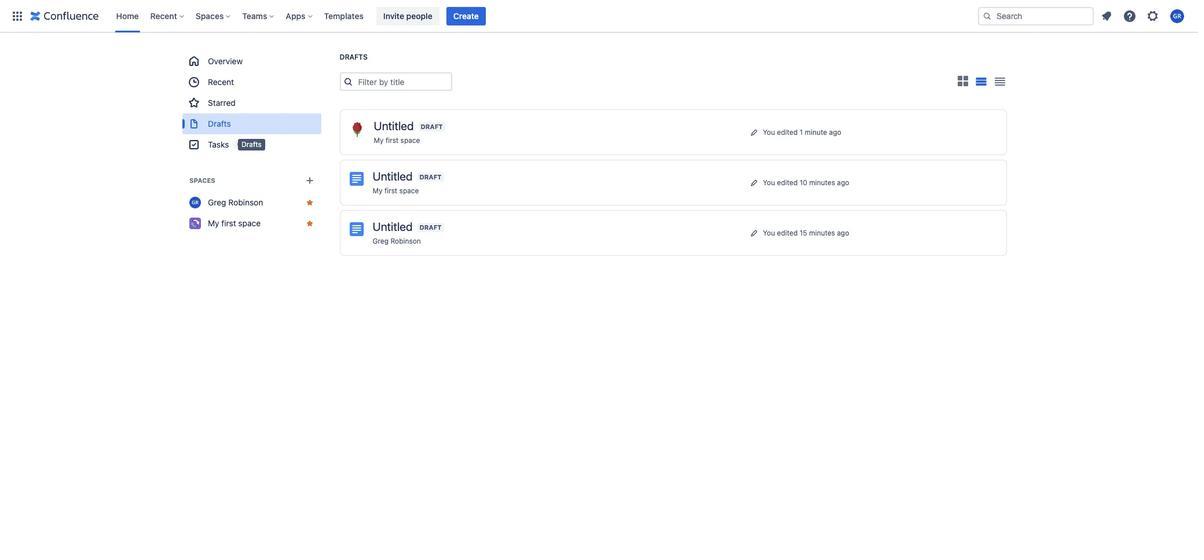 Task type: describe. For each thing, give the bounding box(es) containing it.
you for you edited 10 minutes ago
[[763, 178, 775, 187]]

:rose: image
[[350, 122, 365, 137]]

templates
[[324, 11, 364, 21]]

your profile and preferences image
[[1171, 9, 1185, 23]]

you for you edited 15 minutes ago
[[763, 229, 775, 237]]

1
[[800, 128, 803, 136]]

draft for you edited 1 minute ago
[[421, 123, 443, 130]]

:rose: image
[[350, 122, 365, 137]]

2 vertical spatial space
[[238, 218, 260, 228]]

spaces button
[[192, 7, 235, 25]]

my for you edited 10 minutes ago
[[373, 187, 383, 195]]

cards image
[[956, 74, 970, 88]]

2 vertical spatial first
[[221, 218, 236, 228]]

invite people button
[[377, 7, 440, 25]]

space for you edited 1 minute ago
[[401, 136, 420, 145]]

0 vertical spatial robinson
[[228, 198, 263, 207]]

templates link
[[321, 7, 367, 25]]

apps button
[[282, 7, 317, 25]]

invite
[[383, 11, 404, 21]]

my first space for you edited 10 minutes ago
[[373, 187, 419, 195]]

2 vertical spatial my
[[208, 218, 219, 228]]

banner containing home
[[0, 0, 1199, 32]]

minute
[[805, 128, 828, 136]]

help icon image
[[1123, 9, 1137, 23]]

my first space link for you edited 10 minutes ago
[[373, 187, 419, 195]]

apps
[[286, 11, 306, 21]]

page image
[[350, 172, 364, 186]]

overview link
[[182, 51, 321, 72]]

page image
[[350, 222, 364, 236]]

10
[[800, 178, 808, 187]]

tasks
[[208, 140, 229, 149]]

edited for 15
[[777, 229, 798, 237]]

ago for you edited 1 minute ago
[[830, 128, 842, 136]]

you edited 10 minutes ago
[[763, 178, 850, 187]]

my first space link for you edited 1 minute ago
[[374, 136, 420, 145]]

notification icon image
[[1100, 9, 1114, 23]]

ago for you edited 15 minutes ago
[[837, 229, 850, 237]]

1 vertical spatial greg
[[373, 237, 389, 246]]

2 vertical spatial my first space link
[[182, 213, 321, 234]]

0
[[237, 140, 241, 149]]

ago for you edited 10 minutes ago
[[838, 178, 850, 187]]

teams
[[242, 11, 267, 21]]

starred link
[[182, 93, 321, 114]]

my first space for you edited 1 minute ago
[[374, 136, 420, 145]]

first for you edited 1 minute ago
[[386, 136, 399, 145]]

teams button
[[239, 7, 279, 25]]



Task type: vqa. For each thing, say whether or not it's contained in the screenshot.
bottommost My first space link
yes



Task type: locate. For each thing, give the bounding box(es) containing it.
my for you edited 1 minute ago
[[374, 136, 384, 145]]

drafts inside group
[[208, 119, 231, 129]]

0 vertical spatial ago
[[830, 128, 842, 136]]

untitled right page image
[[373, 170, 413, 183]]

0 vertical spatial greg robinson
[[208, 198, 263, 207]]

0 vertical spatial you
[[763, 128, 775, 136]]

1 minutes from the top
[[810, 178, 836, 187]]

my first space
[[374, 136, 420, 145], [373, 187, 419, 195], [208, 218, 260, 228]]

edited for 10
[[777, 178, 798, 187]]

2 horizontal spatial drafts
[[340, 53, 368, 61]]

home link
[[113, 7, 142, 25]]

1 vertical spatial draft
[[420, 173, 442, 181]]

group
[[182, 51, 321, 155]]

list image
[[976, 78, 987, 86]]

1 vertical spatial space
[[400, 187, 419, 195]]

spaces down the tasks
[[189, 177, 215, 184]]

1 vertical spatial edited
[[777, 178, 798, 187]]

unstar this space image for my first space
[[305, 219, 314, 228]]

0 vertical spatial greg
[[208, 198, 226, 207]]

appswitcher icon image
[[10, 9, 24, 23]]

settings icon image
[[1147, 9, 1161, 23]]

Filter by title field
[[355, 74, 451, 90]]

0 vertical spatial space
[[401, 136, 420, 145]]

1 vertical spatial greg robinson
[[373, 237, 421, 246]]

global element
[[7, 0, 976, 32]]

ago right minute
[[830, 128, 842, 136]]

0 horizontal spatial recent
[[150, 11, 177, 21]]

0 vertical spatial my first space
[[374, 136, 420, 145]]

edited left 10
[[777, 178, 798, 187]]

0 horizontal spatial drafts
[[208, 119, 231, 129]]

invite people
[[383, 11, 433, 21]]

space
[[401, 136, 420, 145], [400, 187, 419, 195], [238, 218, 260, 228]]

greg
[[208, 198, 226, 207], [373, 237, 389, 246]]

0 vertical spatial untitled
[[374, 119, 414, 133]]

you edited 15 minutes ago
[[763, 229, 850, 237]]

1 vertical spatial robinson
[[391, 237, 421, 246]]

1 horizontal spatial greg robinson link
[[373, 237, 421, 246]]

space for you edited 10 minutes ago
[[400, 187, 419, 195]]

my first space link
[[374, 136, 420, 145], [373, 187, 419, 195], [182, 213, 321, 234]]

minutes right 10
[[810, 178, 836, 187]]

minutes right 15
[[810, 229, 836, 237]]

2 vertical spatial draft
[[420, 224, 442, 231]]

1 vertical spatial recent
[[208, 77, 234, 87]]

untitled right :rose: image
[[374, 119, 414, 133]]

1 you from the top
[[763, 128, 775, 136]]

confluence image
[[30, 9, 99, 23], [30, 9, 99, 23]]

1 vertical spatial untitled
[[373, 170, 413, 183]]

overview
[[208, 56, 243, 66]]

first
[[386, 136, 399, 145], [385, 187, 398, 195], [221, 218, 236, 228]]

0 horizontal spatial greg
[[208, 198, 226, 207]]

1 edited from the top
[[777, 128, 798, 136]]

you edited 1 minute ago
[[763, 128, 842, 136]]

1 vertical spatial you
[[763, 178, 775, 187]]

1 horizontal spatial robinson
[[391, 237, 421, 246]]

draft for you edited 10 minutes ago
[[420, 173, 442, 181]]

2 minutes from the top
[[810, 229, 836, 237]]

2 edited from the top
[[777, 178, 798, 187]]

3 edited from the top
[[777, 229, 798, 237]]

2 vertical spatial my first space
[[208, 218, 260, 228]]

2 vertical spatial edited
[[777, 229, 798, 237]]

edited left 15
[[777, 229, 798, 237]]

recent
[[150, 11, 177, 21], [208, 77, 234, 87]]

0 vertical spatial draft
[[421, 123, 443, 130]]

minutes
[[810, 178, 836, 187], [810, 229, 836, 237]]

1 vertical spatial my first space link
[[373, 187, 419, 195]]

drafts up the tasks
[[208, 119, 231, 129]]

unstar this space image inside the my first space link
[[305, 219, 314, 228]]

1 horizontal spatial drafts
[[242, 140, 262, 149]]

people
[[407, 11, 433, 21]]

0 vertical spatial spaces
[[196, 11, 224, 21]]

1 vertical spatial my
[[373, 187, 383, 195]]

you left 15
[[763, 229, 775, 237]]

1 vertical spatial ago
[[838, 178, 850, 187]]

create link
[[447, 7, 486, 25]]

3 you from the top
[[763, 229, 775, 237]]

0 vertical spatial minutes
[[810, 178, 836, 187]]

0 vertical spatial recent
[[150, 11, 177, 21]]

create
[[454, 11, 479, 21]]

minutes for 15
[[810, 229, 836, 237]]

1 vertical spatial unstar this space image
[[305, 219, 314, 228]]

0 vertical spatial greg robinson link
[[182, 192, 321, 213]]

recent inside 'dropdown button'
[[150, 11, 177, 21]]

untitled for you edited 10 minutes ago
[[373, 170, 413, 183]]

0 horizontal spatial robinson
[[228, 198, 263, 207]]

0 vertical spatial my first space link
[[374, 136, 420, 145]]

2 you from the top
[[763, 178, 775, 187]]

2 vertical spatial ago
[[837, 229, 850, 237]]

search image
[[983, 11, 992, 21]]

edited
[[777, 128, 798, 136], [777, 178, 798, 187], [777, 229, 798, 237]]

0 horizontal spatial greg robinson
[[208, 198, 263, 207]]

1 vertical spatial greg robinson link
[[373, 237, 421, 246]]

you left 10
[[763, 178, 775, 187]]

unstar this space image
[[305, 198, 314, 207], [305, 219, 314, 228]]

0 vertical spatial edited
[[777, 128, 798, 136]]

first for you edited 10 minutes ago
[[385, 187, 398, 195]]

drafts link
[[182, 114, 321, 134]]

minutes for 10
[[810, 178, 836, 187]]

2 vertical spatial you
[[763, 229, 775, 237]]

Search field
[[979, 7, 1094, 25]]

15
[[800, 229, 808, 237]]

1 horizontal spatial greg
[[373, 237, 389, 246]]

1 unstar this space image from the top
[[305, 198, 314, 207]]

draft
[[421, 123, 443, 130], [420, 173, 442, 181], [420, 224, 442, 231]]

1 horizontal spatial recent
[[208, 77, 234, 87]]

group containing overview
[[182, 51, 321, 155]]

1 vertical spatial first
[[385, 187, 398, 195]]

untitled for you edited 1 minute ago
[[374, 119, 414, 133]]

0 horizontal spatial greg robinson link
[[182, 192, 321, 213]]

drafts right 0
[[242, 140, 262, 149]]

banner
[[0, 0, 1199, 32]]

recent right home
[[150, 11, 177, 21]]

edited for 1
[[777, 128, 798, 136]]

ago right 15
[[837, 229, 850, 237]]

create a space image
[[303, 174, 317, 188]]

2 vertical spatial untitled
[[373, 220, 413, 233]]

edited left 1
[[777, 128, 798, 136]]

greg robinson link
[[182, 192, 321, 213], [373, 237, 421, 246]]

recent button
[[147, 7, 189, 25]]

compact list image
[[993, 75, 1007, 89]]

spaces inside popup button
[[196, 11, 224, 21]]

recent up starred
[[208, 77, 234, 87]]

1 vertical spatial spaces
[[189, 177, 215, 184]]

0 vertical spatial drafts
[[340, 53, 368, 61]]

robinson
[[228, 198, 263, 207], [391, 237, 421, 246]]

home
[[116, 11, 139, 21]]

untitled
[[374, 119, 414, 133], [373, 170, 413, 183], [373, 220, 413, 233]]

1 vertical spatial my first space
[[373, 187, 419, 195]]

0 vertical spatial first
[[386, 136, 399, 145]]

untitled right page icon
[[373, 220, 413, 233]]

my
[[374, 136, 384, 145], [373, 187, 383, 195], [208, 218, 219, 228]]

draft for you edited 15 minutes ago
[[420, 224, 442, 231]]

1 vertical spatial minutes
[[810, 229, 836, 237]]

1 horizontal spatial greg robinson
[[373, 237, 421, 246]]

untitled for you edited 15 minutes ago
[[373, 220, 413, 233]]

0 vertical spatial unstar this space image
[[305, 198, 314, 207]]

spaces
[[196, 11, 224, 21], [189, 177, 215, 184]]

starred
[[208, 98, 235, 108]]

spaces right recent 'dropdown button'
[[196, 11, 224, 21]]

0 vertical spatial my
[[374, 136, 384, 145]]

unstar this space image for greg robinson
[[305, 198, 314, 207]]

recent link
[[182, 72, 321, 93]]

ago
[[830, 128, 842, 136], [838, 178, 850, 187], [837, 229, 850, 237]]

ago right 10
[[838, 178, 850, 187]]

you for you edited 1 minute ago
[[763, 128, 775, 136]]

you
[[763, 128, 775, 136], [763, 178, 775, 187], [763, 229, 775, 237]]

2 unstar this space image from the top
[[305, 219, 314, 228]]

drafts
[[340, 53, 368, 61], [208, 119, 231, 129], [242, 140, 262, 149]]

drafts down templates link
[[340, 53, 368, 61]]

you left 1
[[763, 128, 775, 136]]

1 vertical spatial drafts
[[208, 119, 231, 129]]

2 vertical spatial drafts
[[242, 140, 262, 149]]

greg robinson
[[208, 198, 263, 207], [373, 237, 421, 246]]



